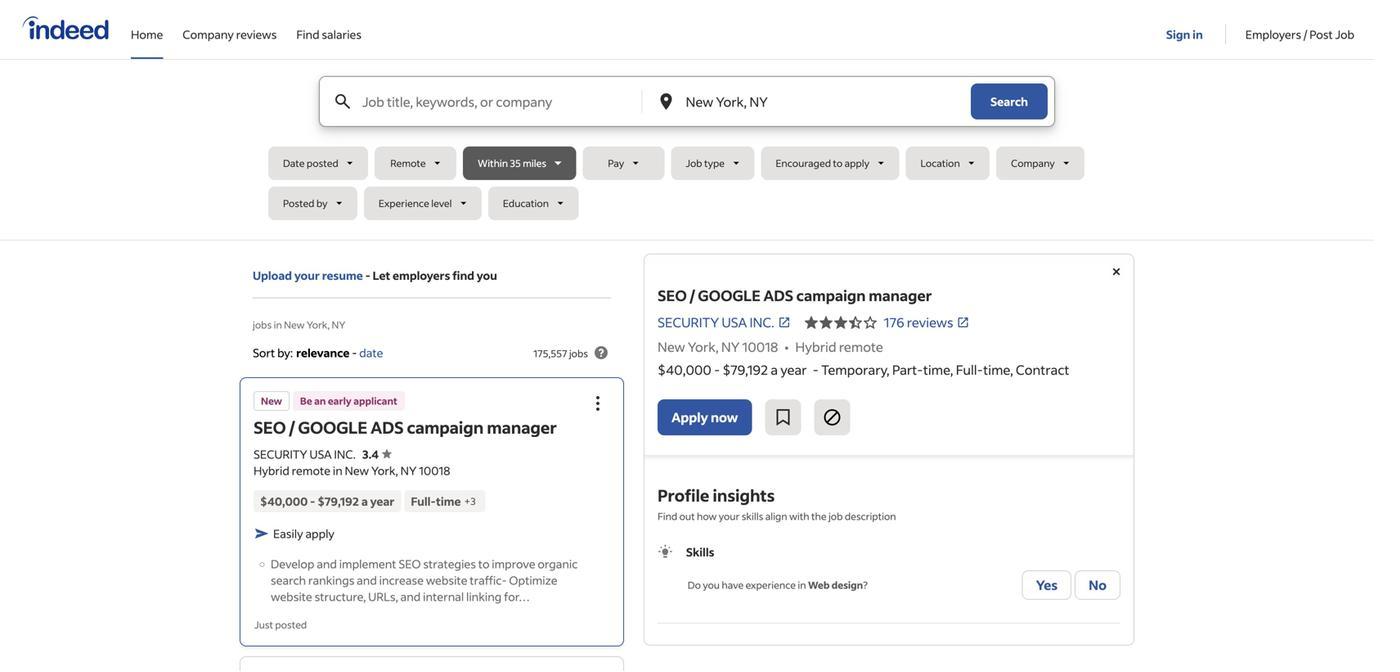 Task type: describe. For each thing, give the bounding box(es) containing it.
1 horizontal spatial full-
[[956, 361, 984, 378]]

0 vertical spatial and
[[317, 556, 337, 571]]

posted by
[[283, 197, 328, 209]]

0 horizontal spatial security usa inc.
[[254, 447, 356, 461]]

1 vertical spatial apply
[[306, 526, 335, 541]]

pay
[[608, 157, 625, 169]]

year for $40,000 - $79,192 a year - temporary, part-time, full-time, contract
[[781, 361, 807, 378]]

type
[[705, 157, 725, 169]]

no button
[[1075, 570, 1121, 600]]

location
[[921, 157, 961, 169]]

1 horizontal spatial remote
[[839, 338, 884, 355]]

be an early applicant
[[300, 394, 398, 407]]

easily
[[273, 526, 303, 541]]

$79,192 for $40,000 - $79,192 a year
[[318, 494, 359, 509]]

job for type
[[686, 157, 703, 169]]

experience level button
[[364, 187, 482, 220]]

Edit location text field
[[683, 77, 939, 126]]

1 horizontal spatial ads
[[764, 286, 794, 305]]

job type
[[686, 157, 725, 169]]

experience
[[746, 579, 796, 591]]

upload your resume link
[[253, 267, 363, 284]]

home link
[[131, 0, 163, 56]]

$40,000 for $40,000 - $79,192 a year
[[260, 494, 308, 509]]

1 horizontal spatial and
[[357, 573, 377, 587]]

just
[[255, 618, 273, 631]]

be
[[300, 394, 312, 407]]

2 time, from the left
[[984, 361, 1014, 378]]

3
[[471, 495, 476, 507]]

in up $40,000 - $79,192 a year
[[333, 463, 343, 478]]

to inside develop and implement seo strategies to improve organic search rankings and increase website traffic- optimize website structure, urls, and internal linking for…
[[479, 556, 490, 571]]

company reviews
[[183, 27, 277, 42]]

remote
[[391, 157, 426, 169]]

0 horizontal spatial google
[[298, 416, 368, 438]]

employers
[[393, 268, 450, 283]]

1 vertical spatial /
[[690, 286, 695, 305]]

education
[[503, 197, 549, 209]]

organic
[[538, 556, 578, 571]]

sort by: relevance - date
[[253, 345, 383, 360]]

apply now
[[672, 409, 739, 426]]

0 horizontal spatial website
[[271, 589, 312, 604]]

2 horizontal spatial /
[[1304, 27, 1308, 42]]

apply
[[672, 409, 709, 426]]

2 horizontal spatial ny
[[722, 338, 740, 355]]

1 vertical spatial full-
[[411, 494, 436, 509]]

job actions for seo / google ads campaign manager is collapsed image
[[588, 394, 608, 413]]

0 horizontal spatial ads
[[371, 416, 404, 438]]

- left let
[[366, 268, 371, 283]]

0 vertical spatial security usa inc.
[[658, 314, 775, 331]]

profile
[[658, 485, 710, 506]]

posted
[[283, 197, 315, 209]]

- down security usa inc. link on the top of page
[[715, 361, 720, 378]]

home
[[131, 27, 163, 42]]

3.4 out of five stars rating image
[[362, 447, 392, 461]]

reviews for company reviews
[[236, 27, 277, 42]]

easily apply
[[273, 526, 335, 541]]

none search field containing search
[[268, 76, 1107, 227]]

develop and implement seo strategies to improve organic search rankings and increase website traffic- optimize website structure, urls, and internal linking for…
[[271, 556, 578, 604]]

find salaries
[[297, 27, 362, 42]]

now
[[711, 409, 739, 426]]

with
[[790, 510, 810, 523]]

$79,192 for $40,000 - $79,192 a year - temporary, part-time, full-time, contract
[[723, 361, 769, 378]]

employers / post job link
[[1246, 0, 1355, 56]]

search button
[[971, 83, 1048, 119]]

temporary,
[[822, 361, 890, 378]]

$40,000 - $79,192 a year - temporary, part-time, full-time, contract
[[658, 361, 1070, 378]]

posted by button
[[268, 187, 357, 220]]

date posted button
[[268, 146, 368, 180]]

align
[[766, 510, 788, 523]]

not interested image
[[823, 408, 842, 427]]

0 horizontal spatial manager
[[487, 416, 557, 438]]

1 vertical spatial seo
[[254, 416, 286, 438]]

3.4 out of 5 stars image
[[804, 313, 878, 332]]

help icon image
[[592, 343, 611, 363]]

0 horizontal spatial campaign
[[407, 416, 484, 438]]

within 35 miles
[[478, 157, 547, 169]]

strategies
[[423, 556, 476, 571]]

resume
[[322, 268, 363, 283]]

0 vertical spatial job
[[1336, 27, 1355, 42]]

structure,
[[315, 589, 366, 604]]

in inside skills group
[[798, 579, 807, 591]]

search: Job title, keywords, or company text field
[[359, 77, 641, 126]]

sort
[[253, 345, 275, 360]]

out
[[680, 510, 695, 523]]

details
[[690, 645, 742, 666]]

2 horizontal spatial york,
[[688, 338, 719, 355]]

develop
[[271, 556, 315, 571]]

security usa inc. link
[[658, 313, 791, 332]]

176
[[885, 314, 905, 331]]

1 horizontal spatial 10018
[[743, 338, 779, 355]]

salaries
[[322, 27, 362, 42]]

miles
[[523, 157, 547, 169]]

job
[[829, 510, 843, 523]]

traffic-
[[470, 573, 507, 587]]

rankings
[[308, 573, 355, 587]]

optimize
[[509, 573, 558, 587]]

0 horizontal spatial 10018
[[419, 463, 450, 478]]

0 vertical spatial campaign
[[797, 286, 866, 305]]

2 horizontal spatial and
[[401, 589, 421, 604]]

0 horizontal spatial inc.
[[334, 447, 356, 461]]

0 horizontal spatial /
[[289, 416, 295, 438]]

sign in link
[[1167, 1, 1206, 56]]

1 horizontal spatial inc.
[[750, 314, 775, 331]]

1 vertical spatial security
[[254, 447, 308, 461]]

0 horizontal spatial remote
[[292, 463, 331, 478]]

location button
[[906, 146, 990, 180]]

to inside dropdown button
[[833, 157, 843, 169]]

upload your resume - let employers find you
[[253, 268, 497, 283]]

3.4
[[362, 447, 379, 461]]

1 horizontal spatial website
[[426, 573, 468, 587]]

new down 3.4
[[345, 463, 369, 478]]

0 vertical spatial seo / google ads campaign manager
[[658, 286, 933, 305]]

by
[[317, 197, 328, 209]]

date
[[283, 157, 305, 169]]

0 vertical spatial you
[[477, 268, 497, 283]]

in up by:
[[274, 318, 282, 331]]

linking
[[466, 589, 502, 604]]

close job details image
[[1107, 262, 1127, 282]]

the
[[812, 510, 827, 523]]

yes button
[[1023, 570, 1072, 600]]

search
[[271, 573, 306, 587]]

176 reviews
[[885, 314, 954, 331]]

0 horizontal spatial your
[[294, 268, 320, 283]]

encouraged
[[776, 157, 832, 169]]

?
[[864, 579, 868, 591]]

find salaries link
[[297, 0, 362, 56]]

1 horizontal spatial manager
[[869, 286, 933, 305]]

find inside 'profile insights find out how your skills align with the job description'
[[658, 510, 678, 523]]

time
[[436, 494, 461, 509]]



Task type: vqa. For each thing, say whether or not it's contained in the screenshot.
Company dropdown button
yes



Task type: locate. For each thing, give the bounding box(es) containing it.
job left type
[[686, 157, 703, 169]]

your inside 'profile insights find out how your skills align with the job description'
[[719, 510, 740, 523]]

to up traffic-
[[479, 556, 490, 571]]

york, up sort by: relevance - date
[[307, 318, 330, 331]]

year down •
[[781, 361, 807, 378]]

and down increase
[[401, 589, 421, 604]]

inc. up new york, ny 10018 • hybrid remote
[[750, 314, 775, 331]]

date
[[359, 345, 383, 360]]

job for details
[[658, 645, 686, 666]]

urls,
[[369, 589, 398, 604]]

35
[[510, 157, 521, 169]]

1 vertical spatial find
[[658, 510, 678, 523]]

0 vertical spatial to
[[833, 157, 843, 169]]

0 vertical spatial jobs
[[253, 318, 272, 331]]

your right how
[[719, 510, 740, 523]]

2 vertical spatial and
[[401, 589, 421, 604]]

0 horizontal spatial hybrid
[[254, 463, 290, 478]]

education button
[[489, 187, 579, 220]]

posted right just
[[275, 618, 307, 631]]

None search field
[[268, 76, 1107, 227]]

year for $40,000 - $79,192 a year
[[370, 494, 395, 509]]

for…
[[504, 589, 530, 604]]

in right the sign
[[1193, 27, 1204, 42]]

security usa inc. up new york, ny 10018 • hybrid remote
[[658, 314, 775, 331]]

0 vertical spatial find
[[297, 27, 320, 42]]

seo / google ads campaign manager up 3.4 out of five stars rating icon
[[254, 416, 557, 438]]

0 horizontal spatial and
[[317, 556, 337, 571]]

job inside popup button
[[686, 157, 703, 169]]

improve
[[492, 556, 536, 571]]

0 vertical spatial apply
[[845, 157, 870, 169]]

upload
[[253, 268, 292, 283]]

website down strategies
[[426, 573, 468, 587]]

insights
[[713, 485, 775, 506]]

within 35 miles button
[[463, 146, 577, 180]]

job left details
[[658, 645, 686, 666]]

1 vertical spatial company
[[1012, 157, 1056, 169]]

company down search button
[[1012, 157, 1056, 169]]

/ up security usa inc. link on the top of page
[[690, 286, 695, 305]]

1 vertical spatial year
[[370, 494, 395, 509]]

1 vertical spatial you
[[703, 579, 720, 591]]

york,
[[307, 318, 330, 331], [688, 338, 719, 355], [371, 463, 398, 478]]

1 horizontal spatial a
[[771, 361, 778, 378]]

0 horizontal spatial ny
[[332, 318, 346, 331]]

a down hybrid remote in new york, ny 10018
[[362, 494, 368, 509]]

date link
[[359, 345, 383, 360]]

0 horizontal spatial to
[[479, 556, 490, 571]]

in
[[1193, 27, 1204, 42], [274, 318, 282, 331], [333, 463, 343, 478], [798, 579, 807, 591]]

1 horizontal spatial seo
[[399, 556, 421, 571]]

part-
[[893, 361, 924, 378]]

sign
[[1167, 27, 1191, 42]]

posted right date
[[307, 157, 339, 169]]

let
[[373, 268, 391, 283]]

1 horizontal spatial time,
[[984, 361, 1014, 378]]

0 vertical spatial a
[[771, 361, 778, 378]]

$40,000
[[658, 361, 712, 378], [260, 494, 308, 509]]

jobs in new york, ny
[[253, 318, 346, 331]]

1 horizontal spatial york,
[[371, 463, 398, 478]]

find left out
[[658, 510, 678, 523]]

job type button
[[671, 146, 755, 180]]

remote
[[839, 338, 884, 355], [292, 463, 331, 478]]

175,557 jobs
[[534, 347, 588, 360]]

company for company reviews
[[183, 27, 234, 42]]

1 vertical spatial hybrid
[[254, 463, 290, 478]]

apply now button
[[658, 399, 752, 435]]

0 vertical spatial ny
[[332, 318, 346, 331]]

no
[[1089, 577, 1107, 593]]

seo up security usa inc. link on the top of page
[[658, 286, 687, 305]]

1 vertical spatial usa
[[310, 447, 332, 461]]

jobs
[[253, 318, 272, 331], [569, 347, 588, 360]]

1 horizontal spatial google
[[698, 286, 761, 305]]

1 vertical spatial $40,000
[[260, 494, 308, 509]]

seo up increase
[[399, 556, 421, 571]]

your right upload
[[294, 268, 320, 283]]

10018 up full-time + 3
[[419, 463, 450, 478]]

year down hybrid remote in new york, ny 10018
[[370, 494, 395, 509]]

10018 left •
[[743, 338, 779, 355]]

seo down sort
[[254, 416, 286, 438]]

1 horizontal spatial security
[[658, 314, 720, 331]]

apply
[[845, 157, 870, 169], [306, 526, 335, 541]]

2 horizontal spatial seo
[[658, 286, 687, 305]]

skills
[[686, 545, 715, 559]]

/
[[1304, 27, 1308, 42], [690, 286, 695, 305], [289, 416, 295, 438]]

remote up $40,000 - $79,192 a year
[[292, 463, 331, 478]]

usa
[[722, 314, 747, 331], [310, 447, 332, 461]]

usa up hybrid remote in new york, ny 10018
[[310, 447, 332, 461]]

1 horizontal spatial $79,192
[[723, 361, 769, 378]]

ads
[[764, 286, 794, 305], [371, 416, 404, 438]]

usa inside security usa inc. link
[[722, 314, 747, 331]]

1 vertical spatial jobs
[[569, 347, 588, 360]]

to right encouraged
[[833, 157, 843, 169]]

job right post
[[1336, 27, 1355, 42]]

apply right encouraged
[[845, 157, 870, 169]]

inc. up hybrid remote in new york, ny 10018
[[334, 447, 356, 461]]

you right do
[[703, 579, 720, 591]]

1 vertical spatial security usa inc.
[[254, 447, 356, 461]]

do you have experience in web design ?
[[688, 579, 868, 591]]

experience
[[379, 197, 430, 209]]

and up rankings
[[317, 556, 337, 571]]

0 horizontal spatial $40,000
[[260, 494, 308, 509]]

new york, ny 10018 • hybrid remote
[[658, 338, 884, 355]]

google up security usa inc. link on the top of page
[[698, 286, 761, 305]]

0 vertical spatial your
[[294, 268, 320, 283]]

hybrid up $40,000 - $79,192 a year
[[254, 463, 290, 478]]

1 vertical spatial website
[[271, 589, 312, 604]]

ny down seo / google ads campaign manager button
[[401, 463, 417, 478]]

1 horizontal spatial jobs
[[569, 347, 588, 360]]

1 vertical spatial campaign
[[407, 416, 484, 438]]

google down early
[[298, 416, 368, 438]]

0 horizontal spatial company
[[183, 27, 234, 42]]

$40,000 up apply
[[658, 361, 712, 378]]

1 vertical spatial 10018
[[419, 463, 450, 478]]

time, down 176 reviews "link"
[[924, 361, 954, 378]]

0 vertical spatial /
[[1304, 27, 1308, 42]]

company reviews link
[[183, 0, 277, 56]]

find
[[453, 268, 475, 283]]

0 vertical spatial seo
[[658, 286, 687, 305]]

campaign up full-time + 3
[[407, 416, 484, 438]]

2 vertical spatial job
[[658, 645, 686, 666]]

security usa inc. up hybrid remote in new york, ny 10018
[[254, 447, 356, 461]]

manager down 175,557
[[487, 416, 557, 438]]

website
[[426, 573, 468, 587], [271, 589, 312, 604]]

skills group
[[658, 543, 1121, 603]]

0 horizontal spatial usa
[[310, 447, 332, 461]]

security inside security usa inc. link
[[658, 314, 720, 331]]

1 vertical spatial a
[[362, 494, 368, 509]]

ads up 3.4 out of five stars rating icon
[[371, 416, 404, 438]]

1 vertical spatial $79,192
[[318, 494, 359, 509]]

1 vertical spatial posted
[[275, 618, 307, 631]]

0 vertical spatial security
[[658, 314, 720, 331]]

2 vertical spatial seo
[[399, 556, 421, 571]]

2 vertical spatial ny
[[401, 463, 417, 478]]

jobs up sort
[[253, 318, 272, 331]]

company for company
[[1012, 157, 1056, 169]]

/ left post
[[1304, 27, 1308, 42]]

0 horizontal spatial york,
[[307, 318, 330, 331]]

ny down security usa inc. link on the top of page
[[722, 338, 740, 355]]

1 vertical spatial your
[[719, 510, 740, 523]]

1 vertical spatial remote
[[292, 463, 331, 478]]

a for $40,000 - $79,192 a year - temporary, part-time, full-time, contract
[[771, 361, 778, 378]]

a down new york, ny 10018 • hybrid remote
[[771, 361, 778, 378]]

$40,000 - $79,192 a year
[[260, 494, 395, 509]]

manager up 176
[[869, 286, 933, 305]]

relevance
[[296, 345, 350, 360]]

1 horizontal spatial usa
[[722, 314, 747, 331]]

0 horizontal spatial a
[[362, 494, 368, 509]]

reviews for 176 reviews
[[907, 314, 954, 331]]

seo / google ads campaign manager button
[[254, 416, 557, 438]]

apply right easily
[[306, 526, 335, 541]]

save this job image
[[774, 408, 793, 427]]

reviews right 176
[[907, 314, 954, 331]]

176 reviews link
[[885, 314, 970, 331]]

ny
[[332, 318, 346, 331], [722, 338, 740, 355], [401, 463, 417, 478]]

$79,192
[[723, 361, 769, 378], [318, 494, 359, 509]]

0 vertical spatial york,
[[307, 318, 330, 331]]

within
[[478, 157, 508, 169]]

- left "temporary,"
[[813, 361, 819, 378]]

do
[[688, 579, 701, 591]]

1 vertical spatial and
[[357, 573, 377, 587]]

1 horizontal spatial company
[[1012, 157, 1056, 169]]

remote up $40,000 - $79,192 a year - temporary, part-time, full-time, contract
[[839, 338, 884, 355]]

0 horizontal spatial jobs
[[253, 318, 272, 331]]

hybrid right •
[[796, 338, 837, 355]]

1 horizontal spatial $40,000
[[658, 361, 712, 378]]

new left be
[[261, 394, 282, 407]]

you right find
[[477, 268, 497, 283]]

0 vertical spatial year
[[781, 361, 807, 378]]

0 vertical spatial $40,000
[[658, 361, 712, 378]]

+
[[464, 495, 471, 507]]

apply inside dropdown button
[[845, 157, 870, 169]]

0 horizontal spatial seo / google ads campaign manager
[[254, 416, 557, 438]]

usa up new york, ny 10018 • hybrid remote
[[722, 314, 747, 331]]

you inside skills group
[[703, 579, 720, 591]]

time,
[[924, 361, 954, 378], [984, 361, 1014, 378]]

0 horizontal spatial find
[[297, 27, 320, 42]]

0 vertical spatial posted
[[307, 157, 339, 169]]

hybrid
[[796, 338, 837, 355], [254, 463, 290, 478]]

jobs left help icon
[[569, 347, 588, 360]]

0 vertical spatial full-
[[956, 361, 984, 378]]

implement
[[339, 556, 397, 571]]

1 horizontal spatial security usa inc.
[[658, 314, 775, 331]]

web
[[809, 579, 830, 591]]

job details
[[658, 645, 742, 666]]

how
[[697, 510, 717, 523]]

reviews
[[236, 27, 277, 42], [907, 314, 954, 331]]

campaign up 3.4 out of 5 stars image
[[797, 286, 866, 305]]

increase
[[379, 573, 424, 587]]

1 horizontal spatial find
[[658, 510, 678, 523]]

$40,000 for $40,000 - $79,192 a year - temporary, part-time, full-time, contract
[[658, 361, 712, 378]]

remote button
[[375, 146, 457, 180]]

profile insights find out how your skills align with the job description
[[658, 485, 897, 523]]

description
[[845, 510, 897, 523]]

1 vertical spatial ny
[[722, 338, 740, 355]]

ny up relevance
[[332, 318, 346, 331]]

in left web on the right
[[798, 579, 807, 591]]

/ up hybrid remote in new york, ny 10018
[[289, 416, 295, 438]]

1 vertical spatial seo / google ads campaign manager
[[254, 416, 557, 438]]

0 horizontal spatial $79,192
[[318, 494, 359, 509]]

applicant
[[354, 394, 398, 407]]

find left salaries
[[297, 27, 320, 42]]

-
[[366, 268, 371, 283], [352, 345, 357, 360], [715, 361, 720, 378], [813, 361, 819, 378], [310, 494, 315, 509]]

0 vertical spatial inc.
[[750, 314, 775, 331]]

you
[[477, 268, 497, 283], [703, 579, 720, 591]]

date posted
[[283, 157, 339, 169]]

new down security usa inc. link on the top of page
[[658, 338, 686, 355]]

1 vertical spatial reviews
[[907, 314, 954, 331]]

internal
[[423, 589, 464, 604]]

full- left +
[[411, 494, 436, 509]]

pay button
[[583, 146, 665, 180]]

company button
[[997, 146, 1085, 180]]

posted
[[307, 157, 339, 169], [275, 618, 307, 631]]

website down 'search'
[[271, 589, 312, 604]]

$79,192 down new york, ny 10018 • hybrid remote
[[723, 361, 769, 378]]

new up by:
[[284, 318, 305, 331]]

0 vertical spatial reviews
[[236, 27, 277, 42]]

posted for just posted
[[275, 618, 307, 631]]

reviews left find salaries
[[236, 27, 277, 42]]

0 vertical spatial remote
[[839, 338, 884, 355]]

time, left contract
[[984, 361, 1014, 378]]

full-
[[956, 361, 984, 378], [411, 494, 436, 509]]

0 horizontal spatial you
[[477, 268, 497, 283]]

company right home
[[183, 27, 234, 42]]

encouraged to apply
[[776, 157, 870, 169]]

design
[[832, 579, 864, 591]]

1 horizontal spatial seo / google ads campaign manager
[[658, 286, 933, 305]]

1 vertical spatial to
[[479, 556, 490, 571]]

york, down security usa inc. link on the top of page
[[688, 338, 719, 355]]

1 vertical spatial job
[[686, 157, 703, 169]]

- up easily apply
[[310, 494, 315, 509]]

1 vertical spatial google
[[298, 416, 368, 438]]

and down implement
[[357, 573, 377, 587]]

seo inside develop and implement seo strategies to improve organic search rankings and increase website traffic- optimize website structure, urls, and internal linking for…
[[399, 556, 421, 571]]

- left date link
[[352, 345, 357, 360]]

175,557
[[534, 347, 568, 360]]

york, down 3.4 out of five stars rating icon
[[371, 463, 398, 478]]

seo / google ads campaign manager up •
[[658, 286, 933, 305]]

seo / google ads campaign manager
[[658, 286, 933, 305], [254, 416, 557, 438]]

posted inside dropdown button
[[307, 157, 339, 169]]

ads up new york, ny 10018 • hybrid remote
[[764, 286, 794, 305]]

a for $40,000 - $79,192 a year
[[362, 494, 368, 509]]

a
[[771, 361, 778, 378], [362, 494, 368, 509]]

0 vertical spatial hybrid
[[796, 338, 837, 355]]

company inside dropdown button
[[1012, 157, 1056, 169]]

new
[[284, 318, 305, 331], [658, 338, 686, 355], [261, 394, 282, 407], [345, 463, 369, 478]]

employers
[[1246, 27, 1302, 42]]

0 vertical spatial manager
[[869, 286, 933, 305]]

1 horizontal spatial reviews
[[907, 314, 954, 331]]

0 horizontal spatial full-
[[411, 494, 436, 509]]

$40,000 up easily
[[260, 494, 308, 509]]

$79,192 down hybrid remote in new york, ny 10018
[[318, 494, 359, 509]]

full- right part-
[[956, 361, 984, 378]]

have
[[722, 579, 744, 591]]

1 horizontal spatial hybrid
[[796, 338, 837, 355]]

posted for date posted
[[307, 157, 339, 169]]

1 time, from the left
[[924, 361, 954, 378]]

company
[[183, 27, 234, 42], [1012, 157, 1056, 169]]



